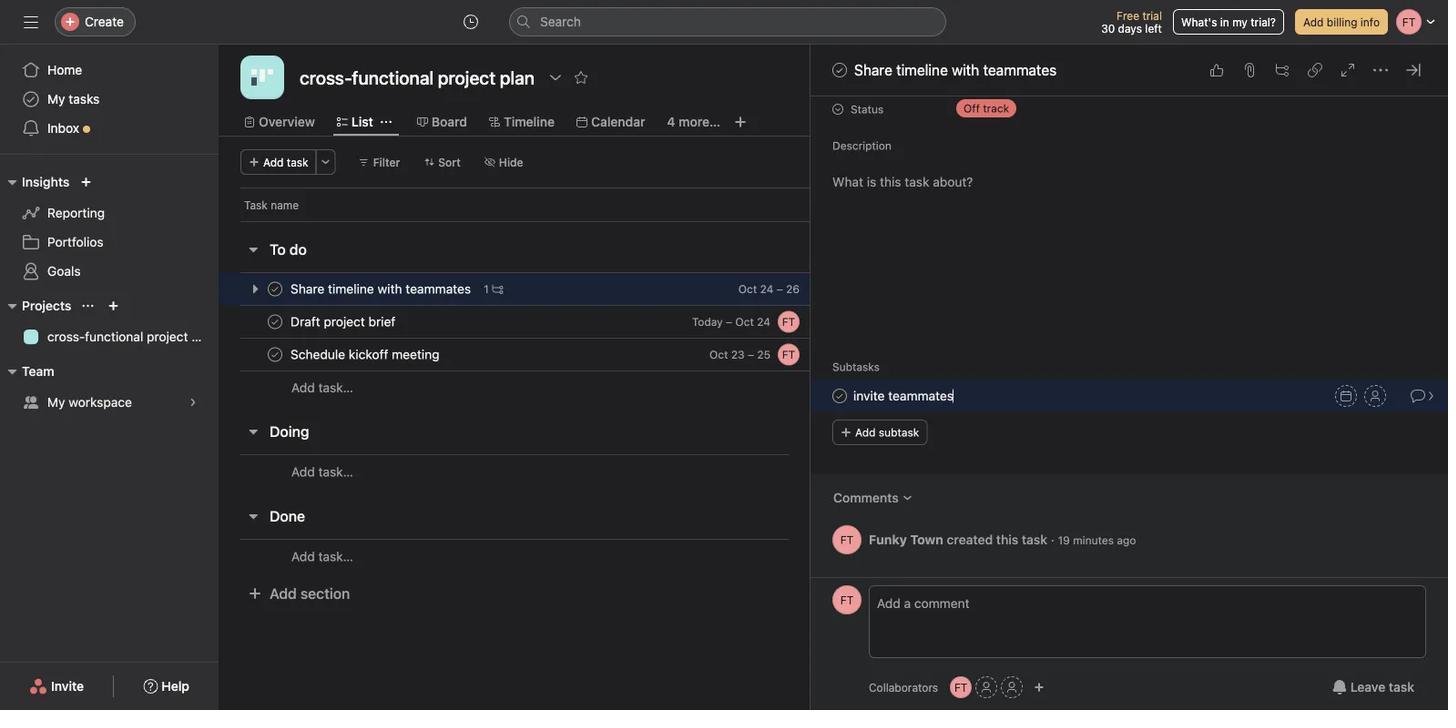 Task type: describe. For each thing, give the bounding box(es) containing it.
more actions for this task image
[[1374, 63, 1388, 77]]

portfolios link
[[11, 228, 208, 257]]

share
[[854, 61, 893, 79]]

task name row
[[219, 188, 878, 221]]

full screen image
[[1341, 63, 1355, 77]]

town
[[910, 532, 944, 547]]

section
[[300, 585, 350, 603]]

funky town link
[[869, 532, 944, 547]]

board
[[432, 114, 467, 129]]

functional
[[85, 329, 143, 344]]

24 inside the share timeline with teammates cell
[[760, 283, 774, 296]]

add task button
[[240, 149, 317, 175]]

Schedule kickoff meeting text field
[[287, 346, 445, 364]]

expand subtask list for the task share timeline with teammates image
[[248, 282, 262, 297]]

add inside header to do tree grid
[[291, 380, 315, 395]]

25
[[757, 348, 771, 361]]

add or remove collaborators image
[[1034, 682, 1045, 693]]

completed checkbox inside draft project brief cell
[[264, 311, 286, 333]]

search button
[[509, 7, 946, 36]]

created
[[947, 532, 993, 547]]

Share timeline with teammates text field
[[287, 280, 476, 298]]

goals link
[[11, 257, 208, 286]]

subtasks
[[833, 361, 880, 373]]

add tab image
[[733, 115, 748, 129]]

oct 23 – 25
[[710, 348, 771, 361]]

track
[[983, 102, 1009, 115]]

do
[[289, 241, 307, 258]]

4 more… button
[[667, 112, 721, 132]]

add task
[[263, 156, 308, 169]]

add section button
[[240, 578, 357, 610]]

4
[[667, 114, 675, 129]]

task… inside header to do tree grid
[[318, 380, 353, 395]]

off
[[964, 102, 980, 115]]

add up the add section button
[[291, 549, 315, 564]]

tab actions image
[[381, 117, 392, 128]]

trial?
[[1251, 15, 1276, 28]]

copy task link image
[[1308, 63, 1323, 77]]

insights button
[[0, 171, 70, 193]]

team button
[[0, 361, 54, 383]]

workspace
[[69, 395, 132, 410]]

see details, my workspace image
[[188, 397, 199, 408]]

cross-functional project plan link
[[11, 322, 216, 352]]

completed image for completed option inside share timeline with teammates dialog
[[829, 59, 851, 81]]

add task… row for collapse task list for this section icon corresponding to done
[[219, 539, 878, 574]]

oct 24 – 26
[[739, 283, 800, 296]]

create
[[85, 14, 124, 29]]

header to do tree grid
[[219, 272, 878, 404]]

with
[[952, 61, 980, 79]]

free
[[1117, 9, 1140, 22]]

to do
[[270, 241, 307, 258]]

add a task to this section image
[[318, 424, 333, 439]]

24 inside draft project brief cell
[[757, 316, 771, 328]]

leave task button
[[1321, 671, 1427, 704]]

completed image for completed option within the schedule kickoff meeting cell
[[264, 344, 286, 366]]

in
[[1220, 15, 1230, 28]]

add task… for add task… button within the header to do tree grid
[[291, 380, 353, 395]]

calendar
[[591, 114, 645, 129]]

teams element
[[0, 355, 219, 421]]

what's in my trial?
[[1181, 15, 1276, 28]]

– for 24
[[777, 283, 783, 296]]

– inside draft project brief cell
[[726, 316, 732, 328]]

projects element
[[0, 290, 219, 355]]

doing button
[[270, 415, 309, 448]]

search list box
[[509, 7, 946, 36]]

draft project brief cell
[[219, 305, 812, 339]]

team
[[22, 364, 54, 379]]

description
[[833, 139, 892, 152]]

free trial 30 days left
[[1101, 9, 1162, 35]]

sort button
[[416, 149, 469, 175]]

overview link
[[244, 112, 315, 132]]

plan
[[192, 329, 216, 344]]

off track button
[[949, 96, 1059, 121]]

collaborators
[[869, 681, 938, 694]]

row containing today
[[219, 305, 878, 339]]

ft inside schedule kickoff meeting cell
[[782, 348, 795, 361]]

hide button
[[476, 149, 532, 175]]

home
[[47, 62, 82, 77]]

name
[[271, 199, 299, 211]]

new project or portfolio image
[[108, 301, 119, 312]]

completed checkbox inside the share timeline with teammates cell
[[264, 278, 286, 300]]

1 add task… row from the top
[[219, 371, 878, 404]]

task name
[[244, 199, 299, 211]]

ago
[[1117, 534, 1136, 547]]

more actions image
[[320, 157, 331, 168]]

this
[[996, 532, 1019, 547]]

my for my workspace
[[47, 395, 65, 410]]

timeline link
[[489, 112, 555, 132]]

invite button
[[17, 670, 96, 703]]

doing
[[270, 423, 309, 440]]

help button
[[131, 670, 201, 703]]

1 subtask image
[[492, 284, 503, 295]]

task for add task
[[287, 156, 308, 169]]

comments
[[834, 491, 899, 506]]

oct for oct 23
[[710, 348, 728, 361]]

projects button
[[0, 295, 71, 317]]

add billing info
[[1304, 15, 1380, 28]]

add down overview link
[[263, 156, 284, 169]]

4 more…
[[667, 114, 721, 129]]

task
[[244, 199, 268, 211]]



Task type: vqa. For each thing, say whether or not it's contained in the screenshot.
Oct 24 Oct
yes



Task type: locate. For each thing, give the bounding box(es) containing it.
add task… inside header to do tree grid
[[291, 380, 353, 395]]

row
[[240, 220, 811, 222], [219, 305, 878, 339], [219, 338, 878, 372]]

filter
[[373, 156, 400, 169]]

task… for collapse task list for this section image
[[318, 465, 353, 480]]

Task Name text field
[[854, 386, 954, 406]]

add left the billing on the top right of the page
[[1304, 15, 1324, 28]]

add task… up section
[[291, 549, 353, 564]]

2 vertical spatial oct
[[710, 348, 728, 361]]

timeline
[[504, 114, 555, 129]]

task
[[287, 156, 308, 169], [1022, 532, 1048, 547], [1389, 680, 1415, 695]]

add section
[[270, 585, 350, 603]]

2 add task… row from the top
[[219, 455, 878, 489]]

oct up today – oct 24
[[739, 283, 757, 296]]

oct inside schedule kickoff meeting cell
[[710, 348, 728, 361]]

main content containing comments
[[811, 0, 1448, 578]]

add task… button
[[291, 378, 353, 398], [291, 462, 353, 482], [291, 547, 353, 567]]

trial
[[1143, 9, 1162, 22]]

1 task… from the top
[[318, 380, 353, 395]]

24 up 25
[[757, 316, 771, 328]]

add task… button inside header to do tree grid
[[291, 378, 353, 398]]

oct left 23
[[710, 348, 728, 361]]

my inside the global element
[[47, 92, 65, 107]]

2 completed image from the top
[[264, 344, 286, 366]]

my down 'team'
[[47, 395, 65, 410]]

funky
[[869, 532, 907, 547]]

schedule kickoff meeting cell
[[219, 338, 812, 372]]

history image
[[464, 15, 478, 29]]

billing
[[1327, 15, 1358, 28]]

ft
[[782, 316, 795, 328], [782, 348, 795, 361], [841, 534, 854, 547], [841, 594, 854, 607], [955, 681, 968, 694]]

19
[[1058, 534, 1070, 547]]

task… down add a task to this section image
[[318, 465, 353, 480]]

2 task… from the top
[[318, 465, 353, 480]]

home link
[[11, 56, 208, 85]]

1 vertical spatial oct
[[735, 316, 754, 328]]

1 vertical spatial my
[[47, 395, 65, 410]]

23
[[731, 348, 745, 361]]

task… for collapse task list for this section icon corresponding to done
[[318, 549, 353, 564]]

0 vertical spatial oct
[[739, 283, 757, 296]]

·
[[1051, 532, 1055, 547]]

add task…
[[291, 380, 353, 395], [291, 465, 353, 480], [291, 549, 353, 564]]

add up doing
[[291, 380, 315, 395]]

my tasks link
[[11, 85, 208, 114]]

0 vertical spatial task
[[287, 156, 308, 169]]

1 vertical spatial 24
[[757, 316, 771, 328]]

2 vertical spatial add task… row
[[219, 539, 878, 574]]

task left more actions icon
[[287, 156, 308, 169]]

completed checkbox left share
[[829, 59, 851, 81]]

–
[[777, 283, 783, 296], [726, 316, 732, 328], [748, 348, 754, 361]]

completed image right expand subtask list for the task share timeline with teammates "image"
[[264, 278, 286, 300]]

1 vertical spatial task
[[1022, 532, 1048, 547]]

2 horizontal spatial –
[[777, 283, 783, 296]]

my inside teams element
[[47, 395, 65, 410]]

2 vertical spatial task
[[1389, 680, 1415, 695]]

completed image inside the share timeline with teammates cell
[[264, 278, 286, 300]]

ft inside draft project brief cell
[[782, 316, 795, 328]]

add task… for add task… button related to collapse task list for this section image
[[291, 465, 353, 480]]

off track
[[964, 102, 1009, 115]]

– inside the share timeline with teammates cell
[[777, 283, 783, 296]]

minutes
[[1073, 534, 1114, 547]]

0 vertical spatial completed image
[[829, 59, 851, 81]]

0 vertical spatial add task…
[[291, 380, 353, 395]]

0 vertical spatial collapse task list for this section image
[[246, 242, 261, 257]]

2 vertical spatial add task… button
[[291, 547, 353, 567]]

2 add task… from the top
[[291, 465, 353, 480]]

add task… row
[[219, 371, 878, 404], [219, 455, 878, 489], [219, 539, 878, 574]]

26
[[786, 283, 800, 296]]

2 collapse task list for this section image from the top
[[246, 509, 261, 524]]

completed image inside draft project brief cell
[[264, 311, 286, 333]]

show options image
[[548, 70, 563, 85]]

row down hide
[[240, 220, 811, 222]]

completed image down subtasks
[[829, 385, 851, 407]]

add billing info button
[[1295, 9, 1388, 35]]

1 collapse task list for this section image from the top
[[246, 242, 261, 257]]

3 add task… button from the top
[[291, 547, 353, 567]]

Completed checkbox
[[829, 59, 851, 81], [264, 278, 286, 300], [264, 311, 286, 333], [264, 344, 286, 366]]

– for 23
[[748, 348, 754, 361]]

0 vertical spatial add task… button
[[291, 378, 353, 398]]

completed image for completed checkbox
[[829, 385, 851, 407]]

task left ·
[[1022, 532, 1048, 547]]

add
[[1304, 15, 1324, 28], [263, 156, 284, 169], [291, 380, 315, 395], [855, 426, 876, 439], [291, 465, 315, 480], [291, 549, 315, 564], [270, 585, 297, 603]]

today – oct 24
[[692, 316, 771, 328]]

1 completed image from the top
[[264, 278, 286, 300]]

2 vertical spatial task…
[[318, 549, 353, 564]]

2 horizontal spatial task
[[1389, 680, 1415, 695]]

reporting
[[47, 205, 105, 220]]

add left section
[[270, 585, 297, 603]]

Draft project brief text field
[[287, 313, 401, 331]]

to do button
[[270, 233, 307, 266]]

funky town created this task · 19 minutes ago
[[869, 532, 1136, 547]]

status
[[851, 103, 884, 116]]

attachments: add a file to this task, share timeline with teammates image
[[1243, 63, 1257, 77]]

leave
[[1351, 680, 1386, 695]]

what's in my trial? button
[[1173, 9, 1284, 35]]

1 horizontal spatial –
[[748, 348, 754, 361]]

completed checkbox inside share timeline with teammates dialog
[[829, 59, 851, 81]]

2 vertical spatial add task…
[[291, 549, 353, 564]]

1 vertical spatial completed image
[[264, 344, 286, 366]]

add task… button up section
[[291, 547, 353, 567]]

add task… button for collapse task list for this section icon corresponding to done
[[291, 547, 353, 567]]

row down the share timeline with teammates cell in the top of the page
[[219, 338, 878, 372]]

add task… button up add a task to this section image
[[291, 378, 353, 398]]

insights element
[[0, 166, 219, 290]]

completed checkbox right expand subtask list for the task share timeline with teammates "image"
[[264, 278, 286, 300]]

close details image
[[1406, 63, 1421, 77]]

30
[[1101, 22, 1115, 35]]

portfolios
[[47, 235, 104, 250]]

sort
[[438, 156, 461, 169]]

completed image left share
[[829, 59, 851, 81]]

task for leave task
[[1389, 680, 1415, 695]]

1 vertical spatial –
[[726, 316, 732, 328]]

board image
[[251, 66, 273, 88]]

1 vertical spatial completed image
[[264, 311, 286, 333]]

info
[[1361, 15, 1380, 28]]

completed image
[[829, 59, 851, 81], [264, 311, 286, 333], [829, 385, 851, 407]]

today
[[692, 316, 723, 328]]

1 vertical spatial task…
[[318, 465, 353, 480]]

2 my from the top
[[47, 395, 65, 410]]

completed image for completed option inside the draft project brief cell
[[264, 311, 286, 333]]

collapse task list for this section image
[[246, 424, 261, 439]]

0 vertical spatial task…
[[318, 380, 353, 395]]

0 horizontal spatial –
[[726, 316, 732, 328]]

new image
[[80, 177, 91, 188]]

add task… button for collapse task list for this section image
[[291, 462, 353, 482]]

what's
[[1181, 15, 1217, 28]]

Completed checkbox
[[829, 385, 851, 407]]

to
[[270, 241, 286, 258]]

collapse task list for this section image left done
[[246, 509, 261, 524]]

create button
[[55, 7, 136, 36]]

completed checkbox inside schedule kickoff meeting cell
[[264, 344, 286, 366]]

3 task… from the top
[[318, 549, 353, 564]]

ft button inside cell
[[778, 311, 800, 333]]

– inside schedule kickoff meeting cell
[[748, 348, 754, 361]]

1 add task… button from the top
[[291, 378, 353, 398]]

reporting link
[[11, 199, 208, 228]]

share timeline with teammates
[[854, 61, 1057, 79]]

task… down schedule kickoff meeting text box
[[318, 380, 353, 395]]

2 vertical spatial –
[[748, 348, 754, 361]]

oct for oct 24
[[739, 283, 757, 296]]

completed image inside schedule kickoff meeting cell
[[264, 344, 286, 366]]

– left 26
[[777, 283, 783, 296]]

2 vertical spatial completed image
[[829, 385, 851, 407]]

1 vertical spatial add task…
[[291, 465, 353, 480]]

inbox
[[47, 121, 79, 136]]

1 vertical spatial add task… button
[[291, 462, 353, 482]]

add task… row for collapse task list for this section image
[[219, 455, 878, 489]]

done
[[270, 508, 305, 525]]

projects
[[22, 298, 71, 313]]

add subtask button
[[833, 420, 928, 445]]

add to starred image
[[574, 70, 589, 85]]

oct inside the share timeline with teammates cell
[[739, 283, 757, 296]]

0 vertical spatial 24
[[760, 283, 774, 296]]

ft button inside schedule kickoff meeting cell
[[778, 344, 800, 366]]

add task… down add a task to this section image
[[291, 465, 353, 480]]

completed image inside "main content"
[[829, 385, 851, 407]]

hide
[[499, 156, 523, 169]]

completed checkbox left draft project brief text box
[[264, 311, 286, 333]]

task…
[[318, 380, 353, 395], [318, 465, 353, 480], [318, 549, 353, 564]]

– right 'today' on the top left of page
[[726, 316, 732, 328]]

add inside button
[[270, 585, 297, 603]]

collapse task list for this section image for done
[[246, 509, 261, 524]]

filter button
[[350, 149, 408, 175]]

completed checkbox right plan
[[264, 344, 286, 366]]

main content
[[811, 0, 1448, 578]]

add task… up add a task to this section image
[[291, 380, 353, 395]]

completed image left draft project brief text box
[[264, 311, 286, 333]]

my tasks
[[47, 92, 100, 107]]

None text field
[[295, 61, 539, 94]]

my for my tasks
[[47, 92, 65, 107]]

collapse task list for this section image
[[246, 242, 261, 257], [246, 509, 261, 524]]

share timeline with teammates dialog
[[811, 0, 1448, 711]]

add subtask image
[[1275, 63, 1290, 77]]

project
[[147, 329, 188, 344]]

add left subtask on the bottom
[[855, 426, 876, 439]]

board link
[[417, 112, 467, 132]]

list
[[351, 114, 373, 129]]

0 vertical spatial add task… row
[[219, 371, 878, 404]]

– left 25
[[748, 348, 754, 361]]

oct inside draft project brief cell
[[735, 316, 754, 328]]

invite
[[51, 679, 84, 694]]

global element
[[0, 45, 219, 154]]

my workspace link
[[11, 388, 208, 417]]

task… up section
[[318, 549, 353, 564]]

1 vertical spatial collapse task list for this section image
[[246, 509, 261, 524]]

hide sidebar image
[[24, 15, 38, 29]]

row containing oct 23
[[219, 338, 878, 372]]

my
[[47, 92, 65, 107], [47, 395, 65, 410]]

1 add task… from the top
[[291, 380, 353, 395]]

24
[[760, 283, 774, 296], [757, 316, 771, 328]]

my left tasks
[[47, 92, 65, 107]]

completed image
[[264, 278, 286, 300], [264, 344, 286, 366]]

1 vertical spatial add task… row
[[219, 455, 878, 489]]

my workspace
[[47, 395, 132, 410]]

collapse task list for this section image left to
[[246, 242, 261, 257]]

0 vertical spatial completed image
[[264, 278, 286, 300]]

leave task
[[1351, 680, 1415, 695]]

3 add task… row from the top
[[219, 539, 878, 574]]

inbox link
[[11, 114, 208, 143]]

row down "1 subtask" image
[[219, 305, 878, 339]]

task right leave
[[1389, 680, 1415, 695]]

subtask
[[879, 426, 919, 439]]

completed image right plan
[[264, 344, 286, 366]]

help
[[161, 679, 189, 694]]

0 likes. click to like this task image
[[1210, 63, 1224, 77]]

add task… for collapse task list for this section icon corresponding to done add task… button
[[291, 549, 353, 564]]

share timeline with teammates cell
[[219, 272, 812, 306]]

1 horizontal spatial task
[[1022, 532, 1048, 547]]

cross-
[[47, 329, 85, 344]]

0 vertical spatial –
[[777, 283, 783, 296]]

cross-functional project plan
[[47, 329, 216, 344]]

2 add task… button from the top
[[291, 462, 353, 482]]

tasks
[[69, 92, 100, 107]]

timeline
[[896, 61, 948, 79]]

24 left 26
[[760, 283, 774, 296]]

add down doing button
[[291, 465, 315, 480]]

add task… button down add a task to this section image
[[291, 462, 353, 482]]

add inside "main content"
[[855, 426, 876, 439]]

oct up oct 23 – 25
[[735, 316, 754, 328]]

search
[[540, 14, 581, 29]]

more…
[[679, 114, 721, 129]]

days
[[1118, 22, 1142, 35]]

0 horizontal spatial task
[[287, 156, 308, 169]]

completed image for completed option within the share timeline with teammates cell
[[264, 278, 286, 300]]

ft button inside "main content"
[[833, 526, 862, 555]]

1 my from the top
[[47, 92, 65, 107]]

goals
[[47, 264, 81, 279]]

collapse task list for this section image for to do
[[246, 242, 261, 257]]

my
[[1233, 15, 1248, 28]]

overview
[[259, 114, 315, 129]]

show options, current sort, top image
[[82, 301, 93, 312]]

3 add task… from the top
[[291, 549, 353, 564]]

teammates
[[983, 61, 1057, 79]]

0 vertical spatial my
[[47, 92, 65, 107]]



